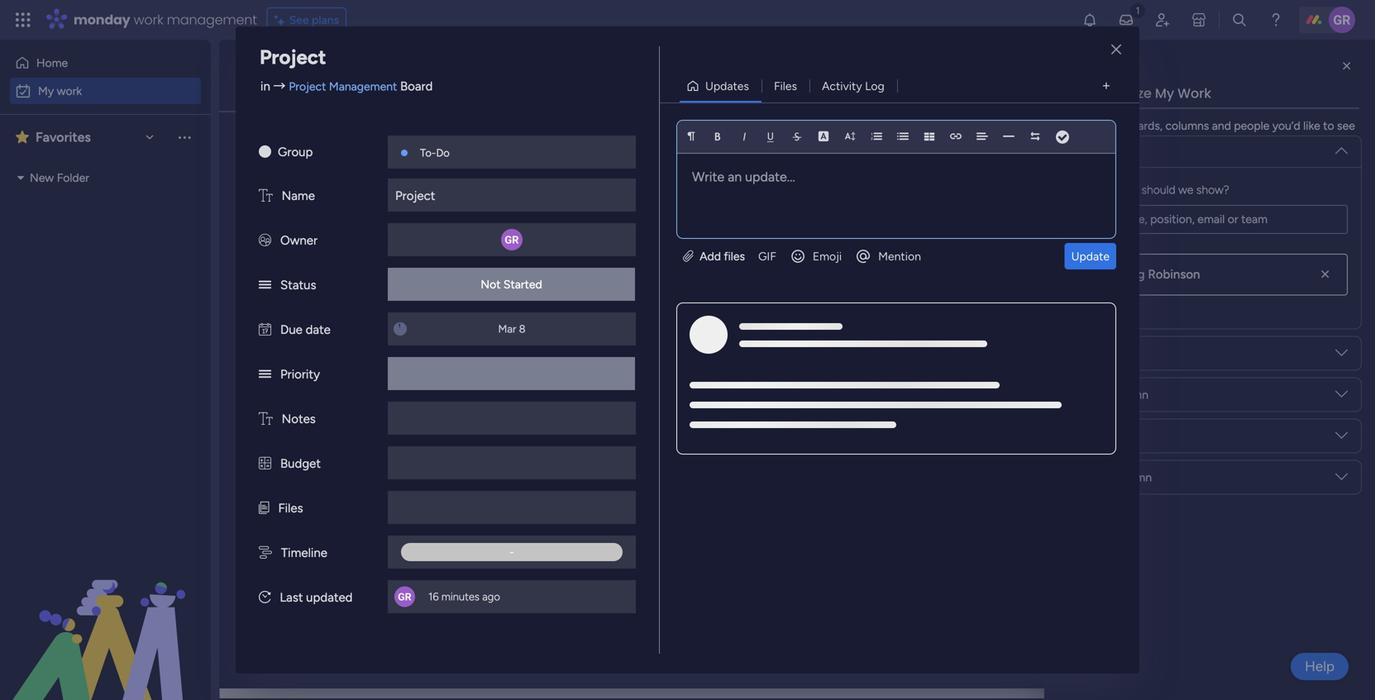 Task type: describe. For each thing, give the bounding box(es) containing it.
dapulse date column image
[[259, 323, 271, 337]]

group for /
[[736, 311, 769, 325]]

items for whose
[[1111, 183, 1139, 197]]

my for my work
[[38, 84, 54, 98]]

working on it
[[1239, 166, 1308, 180]]

1 image
[[1131, 1, 1146, 19]]

updated
[[306, 591, 353, 605]]

0 vertical spatial 0
[[369, 435, 376, 449]]

/ right later
[[319, 490, 327, 511]]

see
[[289, 13, 309, 27]]

mar inside project dialog
[[498, 323, 516, 336]]

item inside button
[[277, 137, 300, 151]]

should
[[1142, 183, 1176, 197]]

whose
[[1072, 183, 1108, 197]]

add inside project dialog
[[700, 249, 721, 263]]

16
[[428, 591, 439, 604]]

jan 23
[[1142, 167, 1173, 180]]

jan
[[1142, 167, 1159, 180]]

v2 status image
[[259, 367, 271, 382]]

items for 0
[[379, 435, 408, 449]]

v2 file column image
[[259, 501, 269, 516]]

0 horizontal spatial people
[[1033, 132, 1068, 146]]

it
[[1301, 166, 1308, 180]]

2 vertical spatial to-
[[710, 347, 726, 360]]

management inside in → project management board
[[329, 79, 397, 93]]

not
[[481, 277, 501, 292]]

working
[[1239, 166, 1282, 180]]

monday marketplace image
[[1191, 12, 1208, 28]]

people
[[1234, 119, 1270, 133]]

strikethrough image
[[792, 131, 803, 142]]

monday work management
[[74, 10, 257, 29]]

overdue / 1 item
[[278, 132, 388, 153]]

later /
[[278, 490, 330, 511]]

0 vertical spatial add
[[280, 196, 301, 210]]

started
[[504, 277, 542, 292]]

link image
[[950, 131, 962, 142]]

date column
[[1072, 429, 1140, 443]]

choose
[[1062, 119, 1102, 133]]

rtl ltr image
[[1030, 131, 1041, 142]]

customize button
[[592, 131, 681, 157]]

1 horizontal spatial 8
[[1165, 345, 1171, 359]]

new item
[[250, 137, 300, 151]]

add files
[[697, 249, 745, 263]]

lottie animation image
[[0, 533, 211, 701]]

home
[[36, 56, 68, 70]]

timeline
[[281, 546, 327, 561]]

mention button
[[849, 243, 928, 270]]

the
[[1105, 119, 1122, 133]]

caret down image
[[17, 172, 24, 184]]

status column
[[1072, 388, 1149, 402]]

underline image
[[765, 131, 777, 142]]

do inside project dialog
[[436, 146, 450, 160]]

item up notes
[[304, 375, 327, 389]]

dapulse numbers column image
[[259, 457, 271, 471]]

budget
[[280, 457, 321, 471]]

favorites
[[36, 129, 91, 145]]

1 inside overdue / 1 item
[[357, 137, 362, 151]]

log
[[865, 79, 885, 93]]

show?
[[1197, 183, 1230, 197]]

new folder
[[30, 171, 89, 185]]

activity
[[822, 79, 862, 93]]

not started
[[481, 277, 542, 292]]

owner
[[280, 233, 318, 248]]

later
[[278, 490, 315, 511]]

last
[[280, 591, 303, 605]]

column for date column
[[1099, 429, 1140, 443]]

v2 sun image
[[259, 145, 271, 160]]

we
[[1179, 183, 1194, 197]]

2 vertical spatial to-do
[[710, 347, 740, 360]]

1 horizontal spatial status
[[1072, 388, 1106, 402]]

activity log
[[822, 79, 885, 93]]

1 + add item from the top
[[270, 196, 327, 210]]

board inside project dialog
[[400, 79, 433, 94]]

files button
[[762, 73, 810, 99]]

/ right week
[[354, 311, 362, 332]]

you'd
[[1273, 119, 1301, 133]]

priority column
[[1072, 471, 1152, 485]]

0 vertical spatial date
[[1146, 132, 1170, 146]]

like
[[1304, 119, 1321, 133]]

1 horizontal spatial people
[[1072, 145, 1107, 159]]

columns
[[1166, 119, 1210, 133]]

work inside main content
[[1178, 84, 1212, 103]]

choose the boards, columns and people you'd like to see
[[1062, 119, 1356, 133]]

item up owner
[[304, 196, 327, 210]]

new item button
[[243, 131, 307, 157]]

dapulse timeline column image
[[259, 546, 272, 561]]

whose items should we show?
[[1072, 183, 1230, 197]]

2 vertical spatial do
[[726, 347, 740, 360]]

see
[[1337, 119, 1356, 133]]

name
[[282, 189, 315, 203]]

new for new folder
[[30, 171, 54, 185]]

→
[[273, 79, 286, 94]]

1 vertical spatial mar
[[1144, 345, 1162, 359]]

a
[[340, 549, 351, 570]]

item inside overdue / 1 item
[[365, 137, 388, 151]]

0 horizontal spatial files
[[278, 501, 303, 516]]

this
[[278, 311, 308, 332]]

add view image
[[1103, 80, 1110, 92]]

my for my work
[[244, 62, 282, 99]]

mention
[[879, 249, 921, 263]]

boards,
[[1125, 119, 1163, 133]]

2 horizontal spatial status
[[1257, 132, 1291, 146]]

on
[[1285, 166, 1298, 180]]

select product image
[[15, 12, 31, 28]]

due date
[[280, 323, 331, 337]]

without a date / 0 items
[[278, 549, 444, 570]]

home link
[[10, 50, 201, 76]]

update button
[[1065, 243, 1117, 270]]

1 inside this week / 1 item
[[366, 316, 371, 330]]

week
[[312, 311, 351, 332]]

greg robinson
[[1117, 267, 1201, 282]]

new folder list box
[[0, 160, 211, 292]]

date inside main content
[[354, 549, 389, 570]]

favorites button
[[12, 123, 161, 151]]

date inside project dialog
[[306, 323, 331, 337]]

Filter dashboard by text search field
[[313, 131, 464, 157]]

help button
[[1291, 653, 1349, 681]]

v2 pulse updated log image
[[259, 591, 271, 605]]

updates
[[706, 79, 749, 93]]

to- inside project dialog
[[420, 146, 436, 160]]

format image
[[686, 131, 697, 142]]

1 + from the top
[[270, 196, 277, 210]]

files inside button
[[774, 79, 797, 93]]

items inside without a date / 0 items
[[415, 554, 444, 568]]

/ right a
[[393, 549, 401, 570]]

2 + from the top
[[270, 375, 277, 389]]

dapulse text column image for name
[[259, 189, 273, 203]]

v2 star 2 image
[[16, 127, 29, 147]]



Task type: locate. For each thing, give the bounding box(es) containing it.
1 horizontal spatial management
[[880, 347, 948, 361]]

board
[[400, 79, 433, 94], [899, 132, 929, 146]]

0 items
[[369, 435, 408, 449]]

0 vertical spatial do
[[436, 146, 450, 160]]

add up owner
[[280, 196, 301, 210]]

column for status column
[[1108, 388, 1149, 402]]

+ left name
[[270, 196, 277, 210]]

1 vertical spatial date
[[1146, 311, 1170, 325]]

1 vertical spatial files
[[278, 501, 303, 516]]

priority for priority column
[[1072, 471, 1109, 485]]

to-
[[420, 146, 436, 160], [710, 168, 726, 182], [710, 347, 726, 360]]

None text field
[[1072, 205, 1348, 234]]

priority inside main content
[[1072, 471, 1109, 485]]

work for my
[[57, 84, 82, 98]]

column down date column
[[1112, 471, 1152, 485]]

board up filter dashboard by text search field
[[400, 79, 433, 94]]

1 horizontal spatial my
[[244, 62, 282, 99]]

do
[[436, 146, 450, 160], [726, 168, 740, 182], [726, 347, 740, 360]]

ago
[[482, 591, 500, 604]]

0 vertical spatial customize
[[1082, 84, 1152, 103]]

my up boards,
[[1155, 84, 1175, 103]]

my inside my work option
[[38, 84, 54, 98]]

item inside this week / 1 item
[[374, 316, 397, 330]]

+ add item up notes
[[270, 375, 327, 389]]

my
[[244, 62, 282, 99], [38, 84, 54, 98], [1155, 84, 1175, 103]]

1 horizontal spatial project management link
[[837, 338, 990, 366]]

mar 8
[[498, 323, 526, 336], [1144, 345, 1171, 359]]

0 horizontal spatial mar
[[498, 323, 516, 336]]

0 horizontal spatial mar 8
[[498, 323, 526, 336]]

2 dapulse text column image from the top
[[259, 412, 273, 427]]

0 vertical spatial 1
[[357, 137, 362, 151]]

+ down dapulse date column icon
[[270, 375, 277, 389]]

1 horizontal spatial items
[[415, 554, 444, 568]]

1 horizontal spatial 1
[[366, 316, 371, 330]]

see plans button
[[267, 7, 347, 32]]

project dialog
[[0, 0, 1375, 701]]

0 horizontal spatial project management link
[[289, 79, 397, 93]]

+
[[270, 196, 277, 210], [270, 375, 277, 389]]

my work link
[[10, 78, 201, 104]]

project inside in → project management board
[[289, 79, 326, 93]]

add right dapulse attachment image
[[700, 249, 721, 263]]

work
[[288, 62, 355, 99], [1178, 84, 1212, 103]]

mar 8 inside project dialog
[[498, 323, 526, 336]]

1 vertical spatial 0
[[405, 554, 412, 568]]

new left overdue
[[250, 137, 274, 151]]

project inside main content
[[840, 347, 877, 361]]

my work
[[244, 62, 355, 99]]

management
[[329, 79, 397, 93], [880, 347, 948, 361]]

0 horizontal spatial customize
[[618, 137, 674, 151]]

0 horizontal spatial date
[[306, 323, 331, 337]]

0 horizontal spatial new
[[30, 171, 54, 185]]

dapulse text column image
[[259, 189, 273, 203], [259, 412, 273, 427]]

dapulse text column image left name
[[259, 189, 273, 203]]

1 horizontal spatial work
[[1178, 84, 1212, 103]]

1 horizontal spatial priority
[[1072, 471, 1109, 485]]

dapulse attachment image
[[683, 249, 694, 263]]

1 vertical spatial project management link
[[837, 338, 990, 366]]

0 vertical spatial column
[[1108, 388, 1149, 402]]

status up date column
[[1072, 388, 1106, 402]]

priority for priority
[[280, 367, 320, 382]]

mar 8 down not started
[[498, 323, 526, 336]]

1 vertical spatial to-do
[[710, 168, 740, 182]]

see plans
[[289, 13, 339, 27]]

monday
[[74, 10, 130, 29]]

v2 status image
[[259, 278, 271, 293]]

files up strikethrough icon
[[774, 79, 797, 93]]

0 vertical spatial new
[[250, 137, 274, 151]]

new for new item
[[250, 137, 274, 151]]

gif
[[758, 249, 777, 263]]

my work option
[[10, 78, 201, 104]]

1 right overdue
[[357, 137, 362, 151]]

2 vertical spatial add
[[280, 375, 301, 389]]

emoji
[[813, 249, 842, 263]]

0 vertical spatial to-
[[420, 146, 436, 160]]

add right v2 status icon
[[280, 375, 301, 389]]

new inside list box
[[30, 171, 54, 185]]

management
[[167, 10, 257, 29]]

work inside my work option
[[57, 84, 82, 98]]

search everything image
[[1232, 12, 1248, 28]]

project management link inside main content
[[837, 338, 990, 366]]

1 dapulse text column image from the top
[[259, 189, 273, 203]]

work down 'home'
[[57, 84, 82, 98]]

gif button
[[752, 243, 783, 270]]

23
[[1161, 167, 1173, 180]]

group right v2 sun icon
[[278, 145, 313, 160]]

0 horizontal spatial 1
[[357, 137, 362, 151]]

0 vertical spatial status
[[1257, 132, 1291, 146]]

customize inside button
[[618, 137, 674, 151]]

0 horizontal spatial 0
[[369, 435, 376, 449]]

1 vertical spatial items
[[379, 435, 408, 449]]

new right caret down icon
[[30, 171, 54, 185]]

priority
[[280, 367, 320, 382], [1072, 471, 1109, 485]]

help image
[[1268, 12, 1285, 28]]

/ right overdue
[[346, 132, 354, 153]]

close image
[[1112, 44, 1122, 56]]

2 vertical spatial date
[[1072, 429, 1096, 443]]

/
[[346, 132, 354, 153], [354, 311, 362, 332], [319, 490, 327, 511], [393, 549, 401, 570]]

bold image
[[712, 131, 724, 142]]

without
[[278, 549, 337, 570]]

in
[[261, 79, 270, 94]]

italic image
[[739, 131, 750, 142]]

0 horizontal spatial board
[[400, 79, 433, 94]]

project management link inside project dialog
[[289, 79, 397, 93]]

0 vertical spatial date
[[306, 323, 331, 337]]

1 vertical spatial dapulse text column image
[[259, 412, 273, 427]]

16 minutes ago
[[428, 591, 500, 604]]

1 vertical spatial add
[[700, 249, 721, 263]]

status right v2 status image
[[280, 278, 316, 293]]

2 vertical spatial column
[[1112, 471, 1152, 485]]

to-do inside project dialog
[[420, 146, 450, 160]]

0 vertical spatial 8
[[519, 323, 526, 336]]

0 horizontal spatial status
[[280, 278, 316, 293]]

0 vertical spatial to-do
[[420, 146, 450, 160]]

date
[[306, 323, 331, 337], [354, 549, 389, 570]]

1 horizontal spatial customize
[[1082, 84, 1152, 103]]

board right 1. numbers image
[[899, 132, 929, 146]]

date right a
[[354, 549, 389, 570]]

1 vertical spatial to-
[[710, 168, 726, 182]]

mar 8 up status column
[[1144, 345, 1171, 359]]

group inside project dialog
[[278, 145, 313, 160]]

2 horizontal spatial items
[[1111, 183, 1139, 197]]

new
[[250, 137, 274, 151], [30, 171, 54, 185]]

update feed image
[[1118, 12, 1135, 28]]

1 vertical spatial do
[[726, 168, 740, 182]]

greg
[[1117, 267, 1145, 282]]

1 horizontal spatial files
[[774, 79, 797, 93]]

0 vertical spatial dapulse text column image
[[259, 189, 273, 203]]

1 vertical spatial customize
[[618, 137, 674, 151]]

0 vertical spatial + add item
[[270, 196, 327, 210]]

people right line image
[[1033, 132, 1068, 146]]

group down gif popup button
[[736, 311, 769, 325]]

item right week
[[374, 316, 397, 330]]

files right v2 file column "image"
[[278, 501, 303, 516]]

1 vertical spatial mar 8
[[1144, 345, 1171, 359]]

priority down date column
[[1072, 471, 1109, 485]]

1 horizontal spatial mar
[[1144, 345, 1162, 359]]

&bull; bullets image
[[897, 131, 909, 142]]

status
[[1257, 132, 1291, 146], [280, 278, 316, 293], [1072, 388, 1106, 402]]

0 vertical spatial project management link
[[289, 79, 397, 93]]

1 horizontal spatial board
[[899, 132, 929, 146]]

1 horizontal spatial mar 8
[[1144, 345, 1171, 359]]

1
[[357, 137, 362, 151], [366, 316, 371, 330]]

0 horizontal spatial 8
[[519, 323, 526, 336]]

8 down started
[[519, 323, 526, 336]]

2 horizontal spatial my
[[1155, 84, 1175, 103]]

minutes
[[442, 591, 480, 604]]

align image
[[977, 131, 988, 142]]

8 inside project dialog
[[519, 323, 526, 336]]

greg robinson image
[[1329, 7, 1356, 33]]

new inside button
[[250, 137, 274, 151]]

date right due
[[306, 323, 331, 337]]

1 vertical spatial + add item
[[270, 375, 327, 389]]

dapulse text column image for notes
[[259, 412, 273, 427]]

search image
[[444, 137, 457, 151]]

0 horizontal spatial priority
[[280, 367, 320, 382]]

priority inside project dialog
[[280, 367, 320, 382]]

project management link
[[289, 79, 397, 93], [837, 338, 990, 366]]

home option
[[10, 50, 201, 76]]

0 vertical spatial mar 8
[[498, 323, 526, 336]]

item down in → project management board
[[365, 137, 388, 151]]

my up new item button
[[244, 62, 282, 99]]

status inside project dialog
[[280, 278, 316, 293]]

work for monday
[[134, 10, 163, 29]]

0 vertical spatial +
[[270, 196, 277, 210]]

date down status column
[[1072, 429, 1096, 443]]

overdue
[[278, 132, 342, 153]]

main content
[[218, 40, 1375, 701]]

1 right week
[[366, 316, 371, 330]]

0 vertical spatial items
[[1111, 183, 1139, 197]]

and
[[1212, 119, 1232, 133]]

0 horizontal spatial items
[[379, 435, 408, 449]]

management inside main content
[[880, 347, 948, 361]]

8 down the robinson
[[1165, 345, 1171, 359]]

2 vertical spatial items
[[415, 554, 444, 568]]

files
[[774, 79, 797, 93], [278, 501, 303, 516]]

0 horizontal spatial my
[[38, 84, 54, 98]]

add
[[280, 196, 301, 210], [700, 249, 721, 263], [280, 375, 301, 389]]

group for 1
[[736, 132, 769, 146]]

work right →
[[288, 62, 355, 99]]

group
[[736, 132, 769, 146], [278, 145, 313, 160], [736, 311, 769, 325]]

due
[[280, 323, 303, 337]]

table image
[[924, 131, 935, 142]]

item right v2 sun icon
[[277, 137, 300, 151]]

0 horizontal spatial management
[[329, 79, 397, 93]]

update
[[1072, 249, 1110, 263]]

column for priority column
[[1112, 471, 1152, 485]]

1 horizontal spatial new
[[250, 137, 274, 151]]

notes
[[282, 412, 316, 427]]

my down 'home'
[[38, 84, 54, 98]]

0 horizontal spatial work
[[288, 62, 355, 99]]

v2 multiple person column image
[[259, 233, 271, 248]]

0 vertical spatial board
[[400, 79, 433, 94]]

main content containing overdue /
[[218, 40, 1375, 701]]

date down the greg robinson "link"
[[1146, 311, 1170, 325]]

mar down not started
[[498, 323, 516, 336]]

in → project management board
[[261, 79, 433, 94]]

items
[[1111, 183, 1139, 197], [379, 435, 408, 449], [415, 554, 444, 568]]

customize up the
[[1082, 84, 1152, 103]]

1 horizontal spatial date
[[354, 549, 389, 570]]

1 vertical spatial column
[[1099, 429, 1140, 443]]

0 vertical spatial files
[[774, 79, 797, 93]]

files
[[724, 249, 745, 263]]

invite members image
[[1155, 12, 1171, 28]]

mar 8 inside main content
[[1144, 345, 1171, 359]]

greg robinson link
[[1117, 267, 1201, 282]]

customize left the "format" icon
[[618, 137, 674, 151]]

activity log button
[[810, 73, 897, 99]]

size image
[[844, 131, 856, 142]]

0 vertical spatial priority
[[280, 367, 320, 382]]

last updated
[[280, 591, 353, 605]]

v2 overdue deadline image
[[1106, 165, 1119, 181]]

this week / 1 item
[[278, 311, 397, 332]]

work up columns
[[1178, 84, 1212, 103]]

2 + add item from the top
[[270, 375, 327, 389]]

status up 'working on it'
[[1257, 132, 1291, 146]]

text color image
[[818, 131, 830, 142]]

customize my work
[[1082, 84, 1212, 103]]

robinson
[[1148, 267, 1201, 282]]

0 vertical spatial work
[[134, 10, 163, 29]]

lottie animation element
[[0, 533, 211, 701]]

customize
[[1082, 84, 1152, 103], [618, 137, 674, 151]]

customize for customize my work
[[1082, 84, 1152, 103]]

priority right v2 status icon
[[280, 367, 320, 382]]

0 vertical spatial management
[[329, 79, 397, 93]]

checklist image
[[1056, 131, 1069, 143]]

work
[[134, 10, 163, 29], [57, 84, 82, 98]]

0 horizontal spatial work
[[57, 84, 82, 98]]

1 vertical spatial status
[[280, 278, 316, 293]]

2 vertical spatial status
[[1072, 388, 1106, 402]]

1 horizontal spatial work
[[134, 10, 163, 29]]

plans
[[312, 13, 339, 27]]

1 vertical spatial management
[[880, 347, 948, 361]]

0 inside without a date / 0 items
[[405, 554, 412, 568]]

1 vertical spatial 8
[[1165, 345, 1171, 359]]

None search field
[[313, 131, 464, 157]]

1 vertical spatial 1
[[366, 316, 371, 330]]

greg robinson image
[[1086, 262, 1111, 287]]

1. numbers image
[[871, 131, 883, 142]]

0
[[369, 435, 376, 449], [405, 554, 412, 568]]

1 vertical spatial work
[[57, 84, 82, 98]]

column up date column
[[1108, 388, 1149, 402]]

people down choose
[[1072, 145, 1107, 159]]

1 vertical spatial board
[[899, 132, 929, 146]]

help
[[1305, 658, 1335, 675]]

customize for customize
[[618, 137, 674, 151]]

folder
[[57, 171, 89, 185]]

0 vertical spatial mar
[[498, 323, 516, 336]]

1 vertical spatial priority
[[1072, 471, 1109, 485]]

1 vertical spatial date
[[354, 549, 389, 570]]

work right monday on the left of the page
[[134, 10, 163, 29]]

mar up status column
[[1144, 345, 1162, 359]]

group right bold icon
[[736, 132, 769, 146]]

+ add item up owner
[[270, 196, 327, 210]]

1 vertical spatial +
[[270, 375, 277, 389]]

people
[[1033, 132, 1068, 146], [1072, 145, 1107, 159]]

date up jan 23
[[1146, 132, 1170, 146]]

project management
[[840, 347, 948, 361]]

to
[[1324, 119, 1335, 133]]

notifications image
[[1082, 12, 1098, 28]]

updates button
[[680, 73, 762, 99]]

column up "priority column"
[[1099, 429, 1140, 443]]

emoji button
[[783, 243, 849, 270]]

1 horizontal spatial 0
[[405, 554, 412, 568]]

line image
[[1003, 131, 1015, 142]]

dapulse text column image left notes
[[259, 412, 273, 427]]

1 vertical spatial new
[[30, 171, 54, 185]]



Task type: vqa. For each thing, say whether or not it's contained in the screenshot.
"BUILDING"
no



